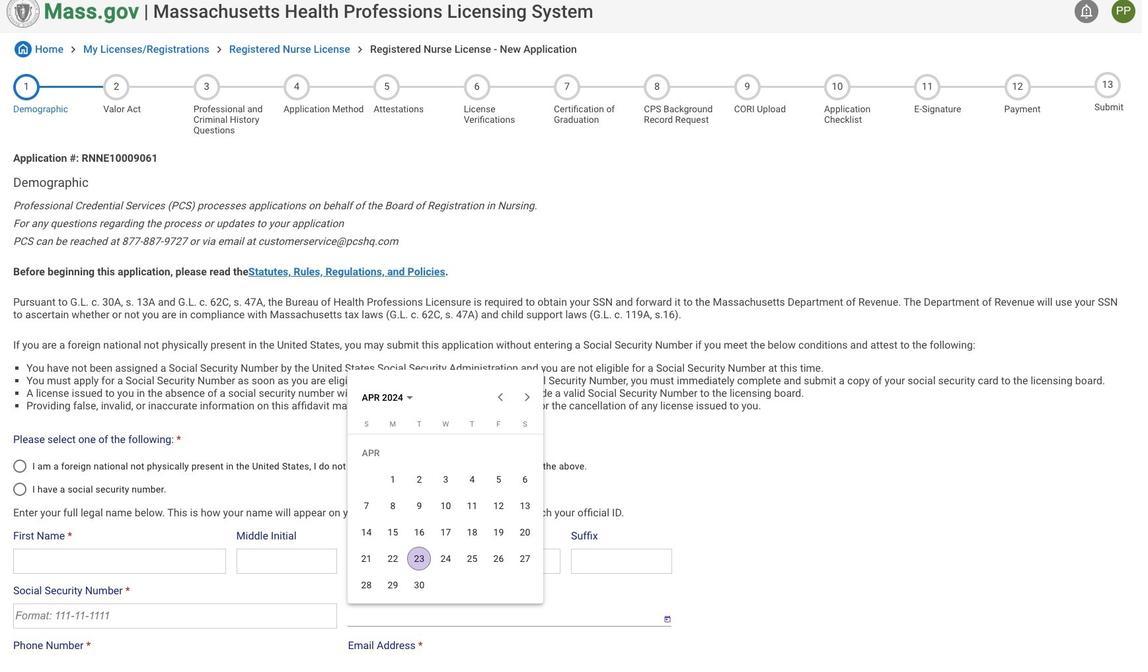 Task type: describe. For each thing, give the bounding box(es) containing it.
massachusetts state seal image
[[7, 0, 40, 28]]

2 row from the top
[[353, 493, 538, 519]]

1 vertical spatial heading
[[13, 175, 1129, 190]]



Task type: locate. For each thing, give the bounding box(es) containing it.
no color image
[[1079, 3, 1095, 19], [15, 41, 32, 58], [67, 43, 80, 56], [213, 43, 226, 56], [354, 43, 367, 56]]

5 row from the top
[[353, 572, 538, 599]]

Format: 111-11-1111 text field
[[13, 604, 337, 629]]

option group
[[13, 453, 679, 496]]

4 row from the top
[[353, 546, 538, 572]]

None text field
[[571, 549, 672, 574]]

3 row from the top
[[353, 519, 538, 546]]

None text field
[[13, 549, 226, 574], [236, 549, 337, 574], [348, 549, 561, 574], [13, 549, 226, 574], [236, 549, 337, 574], [348, 549, 561, 574]]

1 row from the top
[[353, 467, 538, 493]]

row
[[353, 467, 538, 493], [353, 493, 538, 519], [353, 519, 538, 546], [353, 546, 538, 572], [353, 572, 538, 599]]

0 vertical spatial heading
[[153, 0, 594, 22]]

None field
[[348, 604, 654, 627]]

heading
[[153, 0, 594, 22], [13, 175, 1129, 190]]

grid
[[353, 420, 538, 599]]



